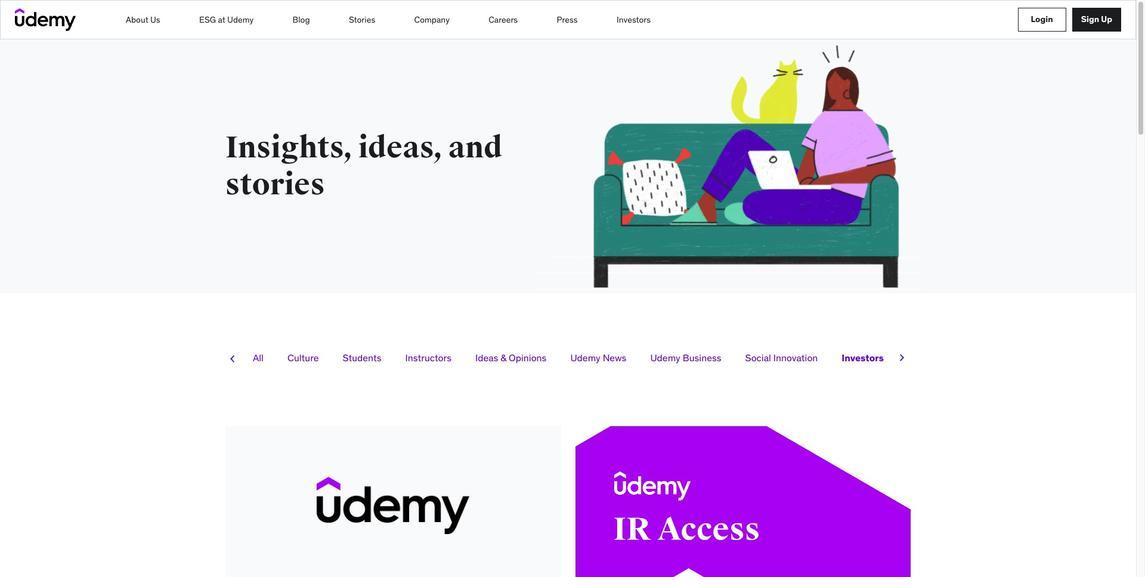 Task type: locate. For each thing, give the bounding box(es) containing it.
culture link
[[279, 346, 328, 370]]

1 vertical spatial investors link
[[833, 346, 893, 370]]

press
[[557, 14, 578, 25]]

social
[[745, 352, 771, 364]]

company
[[414, 14, 450, 25]]

careers
[[489, 14, 518, 25]]

investors
[[617, 14, 651, 25], [842, 352, 884, 364]]

insights,
[[225, 129, 353, 166]]

stories
[[349, 14, 375, 25]]

0 vertical spatial investors
[[617, 14, 651, 25]]

sign up link
[[1072, 8, 1121, 32]]

0 horizontal spatial investors
[[617, 14, 651, 25]]

1 horizontal spatial investors link
[[833, 346, 893, 370]]

login link
[[1018, 8, 1066, 32]]

students link
[[334, 346, 390, 370]]

and
[[448, 129, 503, 166]]

0 horizontal spatial investors link
[[616, 8, 651, 31]]

company link
[[414, 8, 450, 31]]

login
[[1031, 14, 1053, 24]]

about
[[126, 14, 148, 25]]

investors link
[[616, 8, 651, 31], [833, 346, 893, 370]]

insights, ideas, and stories
[[225, 129, 503, 203]]

business
[[683, 352, 721, 364]]

careers link
[[488, 8, 518, 31]]

esg
[[199, 14, 216, 25]]

1 vertical spatial investors
[[842, 352, 884, 364]]

udemy left business
[[650, 352, 680, 364]]

udemy left news
[[570, 352, 601, 364]]

udemy right at
[[227, 14, 254, 25]]

1 horizontal spatial udemy
[[570, 352, 601, 364]]

us
[[150, 14, 160, 25]]

news
[[603, 352, 627, 364]]

0 vertical spatial investors link
[[616, 8, 651, 31]]

udemy business
[[650, 352, 721, 364]]

social innovation
[[745, 352, 818, 364]]

esg at udemy link
[[199, 8, 254, 31]]

all link
[[244, 346, 273, 370]]

about us link
[[125, 8, 161, 31]]

ideas,
[[358, 129, 443, 166]]

ideas & opinions link
[[466, 346, 556, 370]]

about us
[[126, 14, 160, 25]]

all
[[253, 352, 264, 364]]

udemy
[[227, 14, 254, 25], [570, 352, 601, 364], [650, 352, 680, 364]]

instructors link
[[396, 346, 460, 370]]

2 horizontal spatial udemy
[[650, 352, 680, 364]]

blog
[[293, 14, 310, 25]]

at
[[218, 14, 225, 25]]



Task type: describe. For each thing, give the bounding box(es) containing it.
ideas & opinions
[[475, 352, 547, 364]]

sign
[[1081, 14, 1099, 24]]

udemy image
[[15, 8, 76, 31]]

0 horizontal spatial udemy
[[227, 14, 254, 25]]

udemy news
[[570, 352, 627, 364]]

press link
[[556, 8, 578, 31]]

udemy for udemy business
[[650, 352, 680, 364]]

culture
[[287, 352, 319, 364]]

&
[[501, 352, 507, 364]]

udemy business link
[[641, 346, 730, 370]]

udemy for udemy news
[[570, 352, 601, 364]]

social innovation link
[[736, 346, 827, 370]]

innovation
[[774, 352, 818, 364]]

opinions
[[509, 352, 547, 364]]

udemy news link
[[562, 346, 635, 370]]

up
[[1101, 14, 1112, 24]]

esg at udemy
[[199, 14, 254, 25]]

stories
[[225, 166, 325, 203]]

stories link
[[348, 8, 376, 31]]

instructors
[[405, 352, 452, 364]]

1 horizontal spatial investors
[[842, 352, 884, 364]]

sign up
[[1081, 14, 1112, 24]]

blog link
[[292, 8, 311, 31]]

students
[[343, 352, 381, 364]]

ideas
[[475, 352, 498, 364]]



Task type: vqa. For each thing, say whether or not it's contained in the screenshot.
Senior
no



